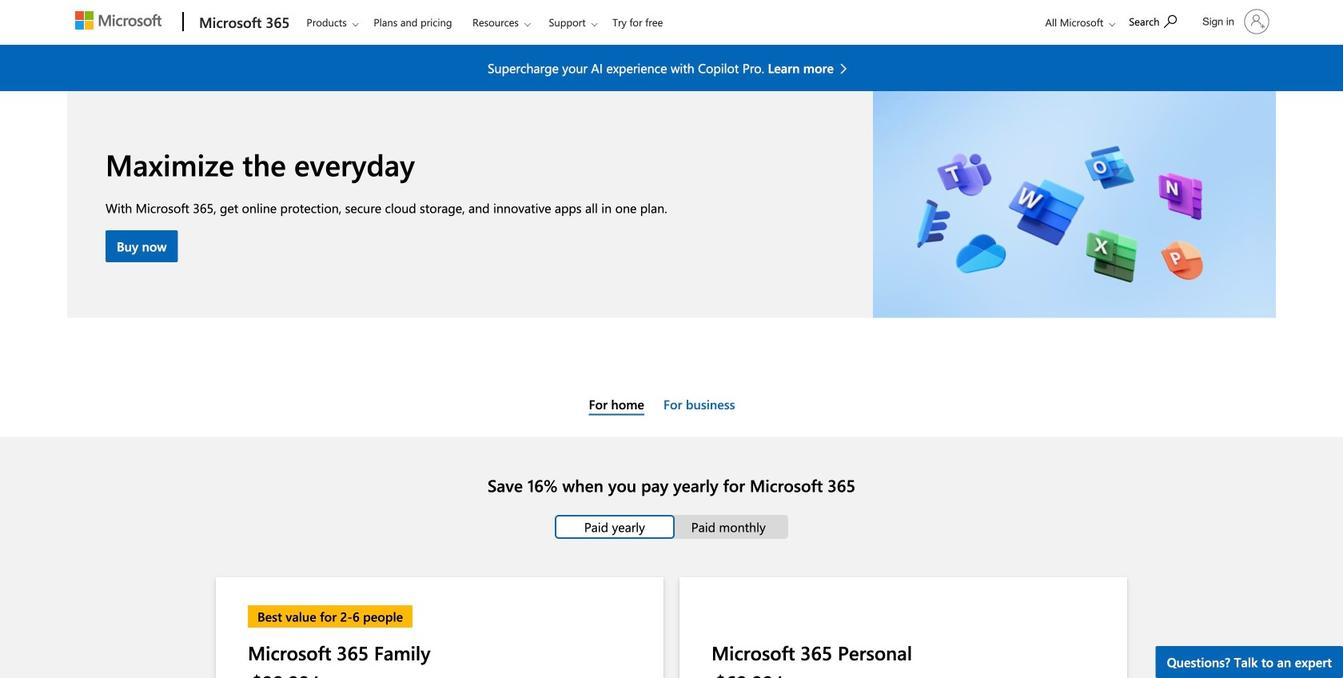 Task type: locate. For each thing, give the bounding box(es) containing it.
None search field
[[1122, 2, 1194, 38]]



Task type: vqa. For each thing, say whether or not it's contained in the screenshot.
the microsoft 365 suite of apps such as teams, word, outlook, and more. image
yes



Task type: describe. For each thing, give the bounding box(es) containing it.
microsoft 365 suite of apps such as teams, word, outlook, and more. image
[[874, 91, 1277, 318]]

learn more about microsoft 365 home plans. tab list
[[19, 515, 1325, 539]]

microsoft image
[[75, 11, 162, 30]]



